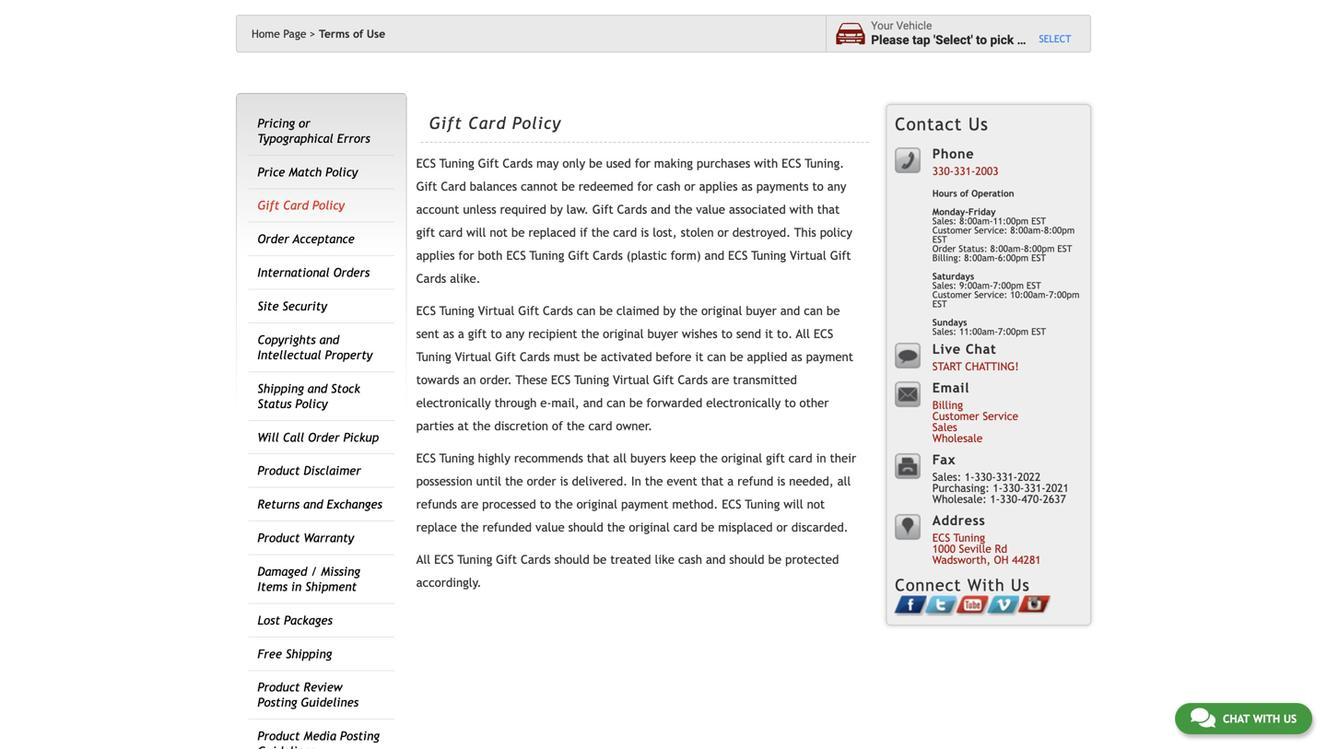 Task type: vqa. For each thing, say whether or not it's contained in the screenshot.
any to the right
yes



Task type: describe. For each thing, give the bounding box(es) containing it.
shipping and stock status policy
[[258, 381, 360, 411]]

required
[[500, 202, 546, 217]]

1 customer from the top
[[933, 225, 972, 235]]

connect
[[895, 576, 962, 595]]

these
[[516, 373, 547, 387]]

2637
[[1043, 493, 1066, 505]]

policy down errors
[[326, 165, 358, 179]]

accordingly.
[[416, 576, 482, 590]]

the right in
[[645, 474, 663, 489]]

damaged / missing items in shipment link
[[258, 565, 360, 594]]

the right 'at'
[[473, 419, 491, 433]]

330- down 2022
[[1000, 493, 1022, 505]]

sales
[[933, 421, 958, 434]]

must
[[554, 350, 580, 364]]

the right keep on the right of page
[[700, 451, 718, 466]]

contact us
[[895, 114, 989, 134]]

0 vertical spatial 8:00pm
[[1044, 225, 1075, 235]]

cards inside all ecs tuning gift cards should be treated like cash and should be protected accordingly.
[[521, 553, 551, 567]]

the up wishes
[[680, 304, 698, 318]]

8:00am- up status:
[[960, 216, 993, 226]]

exchanges
[[327, 497, 382, 512]]

be down required
[[511, 225, 525, 240]]

wadsworth,
[[933, 553, 991, 566]]

ecs up account
[[416, 156, 436, 171]]

1 horizontal spatial that
[[701, 474, 724, 489]]

through
[[495, 396, 537, 410]]

2 horizontal spatial is
[[777, 474, 786, 489]]

balances
[[470, 179, 517, 194]]

be left protected at the right
[[768, 553, 782, 567]]

acceptance
[[293, 232, 355, 246]]

cards up these
[[520, 350, 550, 364]]

ecs up mail, at the left of the page
[[551, 373, 571, 387]]

2 service: from the top
[[975, 289, 1008, 300]]

value inside ecs tuning highly recommends that all buyers keep the original gift card in their possession until the order is delivered. in the event that a refund is needed, all refunds are processed to the original payment method. ecs tuning will not replace the refunded value should the original card be misplaced or discarded.
[[536, 520, 565, 535]]

330-331-2003 link
[[933, 164, 999, 177]]

original up 'activated'
[[603, 327, 644, 341]]

associated
[[729, 202, 786, 217]]

cards down redeemed
[[617, 202, 647, 217]]

and right mail, at the left of the page
[[583, 396, 603, 410]]

1 electronically from the left
[[416, 396, 491, 410]]

8:00am- down 11:00pm at the top of the page
[[990, 243, 1024, 254]]

security
[[282, 299, 327, 313]]

ecs down 'destroyed.'
[[728, 249, 748, 263]]

the right if
[[591, 225, 610, 240]]

be left treated
[[593, 553, 607, 567]]

treated
[[610, 553, 651, 567]]

free shipping link
[[258, 647, 332, 661]]

all ecs tuning gift cards should be treated like cash and should be protected accordingly.
[[416, 553, 839, 590]]

as inside the ecs tuning gift cards may only be used for making purchases with ecs tuning. gift card balances cannot be redeemed for cash or applies as payments to any account unless required by law. gift cards and the value associated with that gift card will not be replaced if the card is lost, stolen or destroyed. this policy applies for both ecs tuning gift cards (plastic form) and ecs tuning virtual gift cards alike.
[[741, 179, 753, 194]]

1 vertical spatial that
[[587, 451, 610, 466]]

orders
[[333, 266, 370, 280]]

tuning.
[[805, 156, 844, 171]]

price
[[258, 165, 285, 179]]

are inside ecs tuning virtual gift cards can be claimed by the original buyer and can be sent as a gift to any recipient the original buyer wishes to send it to. all ecs tuning virtual gift cards must be activated before it can be applied as payment towards an order. these ecs tuning virtual gift cards are transmitted electronically through e-mail, and can be forwarded electronically to other parties at the discretion of the card owner.
[[712, 373, 729, 387]]

review
[[304, 680, 343, 695]]

cards left (plastic
[[593, 249, 623, 263]]

tuning down the replaced
[[530, 249, 564, 263]]

posting for product media posting guidelines
[[340, 729, 380, 744]]

your vehicle please tap 'select' to pick a vehicle
[[871, 20, 1067, 48]]

2 vertical spatial card
[[283, 198, 309, 213]]

returns and exchanges
[[258, 497, 382, 512]]

be up the owner.
[[629, 396, 643, 410]]

policy inside shipping and stock status policy
[[295, 397, 328, 411]]

home page
[[252, 27, 306, 40]]

1- up wholesale:
[[965, 470, 975, 483]]

2 sales: from the top
[[933, 280, 957, 291]]

order acceptance link
[[258, 232, 355, 246]]

(plastic
[[627, 249, 667, 263]]

original up "like"
[[629, 520, 670, 535]]

0 horizontal spatial it
[[695, 350, 704, 364]]

with inside "link"
[[1253, 713, 1280, 725]]

1 horizontal spatial buyer
[[746, 304, 777, 318]]

chat with us
[[1223, 713, 1297, 725]]

should left treated
[[555, 553, 590, 567]]

tap
[[912, 33, 931, 48]]

0 horizontal spatial applies
[[416, 249, 455, 263]]

tuning inside all ecs tuning gift cards should be treated like cash and should be protected accordingly.
[[457, 553, 492, 567]]

tuning up possession
[[439, 451, 474, 466]]

hours
[[933, 188, 957, 199]]

330- up wholesale:
[[975, 470, 996, 483]]

can down wishes
[[707, 350, 726, 364]]

1 vertical spatial for
[[637, 179, 653, 194]]

should inside ecs tuning highly recommends that all buyers keep the original gift card in their possession until the order is delivered. in the event that a refund is needed, all refunds are processed to the original payment method. ecs tuning will not replace the refunded value should the original card be misplaced or discarded.
[[568, 520, 604, 535]]

8:00am- up 9:00am-
[[964, 253, 998, 263]]

use
[[367, 27, 385, 40]]

or right stolen at the right top of page
[[718, 225, 729, 240]]

value inside the ecs tuning gift cards may only be used for making purchases with ecs tuning. gift card balances cannot be redeemed for cash or applies as payments to any account unless required by law. gift cards and the value associated with that gift card will not be replaced if the card is lost, stolen or destroyed. this policy applies for both ecs tuning gift cards (plastic form) and ecs tuning virtual gift cards alike.
[[696, 202, 725, 217]]

hours of operation monday-friday sales: 8:00am-11:00pm est customer service: 8:00am-8:00pm est order status: 8:00am-8:00pm est billing: 8:00am-6:00pm est saturdays sales: 9:00am-7:00pm est customer service: 10:00am-7:00pm est sundays sales: 11:00am-7:00pm est
[[933, 188, 1080, 337]]

us for connect
[[1011, 576, 1030, 595]]

and down product disclaimer
[[303, 497, 323, 512]]

and up lost,
[[651, 202, 671, 217]]

the right recipient
[[581, 327, 599, 341]]

monday-
[[933, 206, 969, 217]]

ecs tuning highly recommends that all buyers keep the original gift card in their possession until the order is delivered. in the event that a refund is needed, all refunds are processed to the original payment method. ecs tuning will not replace the refunded value should the original card be misplaced or discarded.
[[416, 451, 856, 535]]

price match policy
[[258, 165, 358, 179]]

0 horizontal spatial us
[[969, 114, 989, 134]]

address ecs tuning 1000 seville rd wadsworth, oh 44281
[[933, 513, 1041, 566]]

payment inside ecs tuning highly recommends that all buyers keep the original gift card in their possession until the order is delivered. in the event that a refund is needed, all refunds are processed to the original payment method. ecs tuning will not replace the refunded value should the original card be misplaced or discarded.
[[621, 497, 669, 512]]

be left claimed
[[599, 304, 613, 318]]

11:00pm
[[993, 216, 1029, 226]]

a inside your vehicle please tap 'select' to pick a vehicle
[[1017, 33, 1024, 48]]

card down account
[[439, 225, 463, 240]]

2 vertical spatial as
[[791, 350, 803, 364]]

service
[[983, 410, 1019, 422]]

10:00am-
[[1010, 289, 1049, 300]]

a inside ecs tuning highly recommends that all buyers keep the original gift card in their possession until the order is delivered. in the event that a refund is needed, all refunds are processed to the original payment method. ecs tuning will not replace the refunded value should the original card be misplaced or discarded.
[[728, 474, 734, 489]]

cards up recipient
[[543, 304, 573, 318]]

ecs up payments
[[782, 156, 801, 171]]

to up order. on the left
[[491, 327, 502, 341]]

tuning down 'destroyed.'
[[751, 249, 786, 263]]

before
[[656, 350, 692, 364]]

original up wishes
[[701, 304, 742, 318]]

0 vertical spatial applies
[[699, 179, 738, 194]]

towards
[[416, 373, 460, 387]]

policy up acceptance
[[312, 198, 345, 213]]

0 horizontal spatial is
[[560, 474, 568, 489]]

the down mail, at the left of the page
[[567, 419, 585, 433]]

needed,
[[789, 474, 834, 489]]

by inside the ecs tuning gift cards may only be used for making purchases with ecs tuning. gift card balances cannot be redeemed for cash or applies as payments to any account unless required by law. gift cards and the value associated with that gift card will not be replaced if the card is lost, stolen or destroyed. this policy applies for both ecs tuning gift cards (plastic form) and ecs tuning virtual gift cards alike.
[[550, 202, 563, 217]]

wholesale
[[933, 432, 983, 445]]

card inside ecs tuning virtual gift cards can be claimed by the original buyer and can be sent as a gift to any recipient the original buyer wishes to send it to. all ecs tuning virtual gift cards must be activated before it can be applied as payment towards an order. these ecs tuning virtual gift cards are transmitted electronically through e-mail, and can be forwarded electronically to other parties at the discretion of the card owner.
[[589, 419, 612, 433]]

purchases
[[697, 156, 750, 171]]

method.
[[672, 497, 718, 512]]

phone
[[933, 146, 975, 161]]

virtual up an
[[455, 350, 492, 364]]

sales link
[[933, 421, 958, 434]]

owner.
[[616, 419, 653, 433]]

all inside ecs tuning virtual gift cards can be claimed by the original buyer and can be sent as a gift to any recipient the original buyer wishes to send it to. all ecs tuning virtual gift cards must be activated before it can be applied as payment towards an order. these ecs tuning virtual gift cards are transmitted electronically through e-mail, and can be forwarded electronically to other parties at the discretion of the card owner.
[[796, 327, 810, 341]]

start
[[933, 360, 962, 373]]

international orders link
[[258, 266, 370, 280]]

policy up may
[[512, 113, 561, 133]]

billing:
[[933, 253, 962, 263]]

be down policy at the top right
[[827, 304, 840, 318]]

tuning inside address ecs tuning 1000 seville rd wadsworth, oh 44281
[[954, 531, 985, 544]]

0 horizontal spatial order
[[258, 232, 289, 246]]

2 customer from the top
[[933, 289, 972, 300]]

ecs up possession
[[416, 451, 436, 466]]

cash inside all ecs tuning gift cards should be treated like cash and should be protected accordingly.
[[678, 553, 702, 567]]

stolen
[[681, 225, 714, 240]]

protected
[[785, 553, 839, 567]]

1- right wholesale:
[[990, 493, 1000, 505]]

an
[[463, 373, 476, 387]]

1 sales: from the top
[[933, 216, 957, 226]]

until
[[476, 474, 501, 489]]

please
[[871, 33, 909, 48]]

free
[[258, 647, 282, 661]]

or inside ecs tuning highly recommends that all buyers keep the original gift card in their possession until the order is delivered. in the event that a refund is needed, all refunds are processed to the original payment method. ecs tuning will not replace the refunded value should the original card be misplaced or discarded.
[[777, 520, 788, 535]]

at
[[458, 419, 469, 433]]

if
[[580, 225, 588, 240]]

7:00pm right 9:00am-
[[1049, 289, 1080, 300]]

ecs right 'to.'
[[814, 327, 833, 341]]

pick
[[990, 33, 1014, 48]]

is inside the ecs tuning gift cards may only be used for making purchases with ecs tuning. gift card balances cannot be redeemed for cash or applies as payments to any account unless required by law. gift cards and the value associated with that gift card will not be replaced if the card is lost, stolen or destroyed. this policy applies for both ecs tuning gift cards (plastic form) and ecs tuning virtual gift cards alike.
[[641, 225, 649, 240]]

1 horizontal spatial all
[[837, 474, 851, 489]]

gift inside ecs tuning highly recommends that all buyers keep the original gift card in their possession until the order is delivered. in the event that a refund is needed, all refunds are processed to the original payment method. ecs tuning will not replace the refunded value should the original card be misplaced or discarded.
[[766, 451, 785, 466]]

tuning down refund
[[745, 497, 780, 512]]

1- left 2022
[[993, 481, 1003, 494]]

replace
[[416, 520, 457, 535]]

unless
[[463, 202, 496, 217]]

cards left may
[[503, 156, 533, 171]]

gift inside ecs tuning virtual gift cards can be claimed by the original buyer and can be sent as a gift to any recipient the original buyer wishes to send it to. all ecs tuning virtual gift cards must be activated before it can be applied as payment towards an order. these ecs tuning virtual gift cards are transmitted electronically through e-mail, and can be forwarded electronically to other parties at the discretion of the card owner.
[[468, 327, 487, 341]]

be right the only
[[589, 156, 603, 171]]

order acceptance
[[258, 232, 355, 246]]

customer inside email billing customer service sales wholesale
[[933, 410, 980, 422]]

can up the owner.
[[607, 396, 626, 410]]

shipping inside shipping and stock status policy
[[258, 381, 304, 396]]

'select'
[[934, 33, 973, 48]]

1 vertical spatial with
[[790, 202, 814, 217]]

forwarded
[[646, 396, 703, 410]]

order inside hours of operation monday-friday sales: 8:00am-11:00pm est customer service: 8:00am-8:00pm est order status: 8:00am-8:00pm est billing: 8:00am-6:00pm est saturdays sales: 9:00am-7:00pm est customer service: 10:00am-7:00pm est sundays sales: 11:00am-7:00pm est
[[933, 243, 956, 254]]

pickup
[[343, 430, 379, 445]]

tuning down must
[[574, 373, 609, 387]]

ecs up sent
[[416, 304, 436, 318]]

activated
[[601, 350, 652, 364]]

billing
[[933, 399, 963, 411]]

card down method.
[[674, 520, 697, 535]]

disclaimer
[[304, 464, 361, 478]]

cards left alike.
[[416, 272, 446, 286]]

cards up forwarded
[[678, 373, 708, 387]]

ecs inside all ecs tuning gift cards should be treated like cash and should be protected accordingly.
[[434, 553, 454, 567]]

card up (plastic
[[613, 225, 637, 240]]

the up treated
[[607, 520, 625, 535]]

refunds
[[416, 497, 457, 512]]

9:00am-
[[960, 280, 993, 291]]

product for product media posting guidelines
[[258, 729, 300, 744]]

tuning up towards
[[416, 350, 451, 364]]

cash inside the ecs tuning gift cards may only be used for making purchases with ecs tuning. gift card balances cannot be redeemed for cash or applies as payments to any account unless required by law. gift cards and the value associated with that gift card will not be replaced if the card is lost, stolen or destroyed. this policy applies for both ecs tuning gift cards (plastic form) and ecs tuning virtual gift cards alike.
[[657, 179, 681, 194]]

possession
[[416, 474, 473, 489]]

delivered.
[[572, 474, 628, 489]]

the up processed
[[505, 474, 523, 489]]

gift inside the ecs tuning gift cards may only be used for making purchases with ecs tuning. gift card balances cannot be redeemed for cash or applies as payments to any account unless required by law. gift cards and the value associated with that gift card will not be replaced if the card is lost, stolen or destroyed. this policy applies for both ecs tuning gift cards (plastic form) and ecs tuning virtual gift cards alike.
[[416, 225, 435, 240]]

saturdays
[[933, 271, 974, 282]]

can down the this
[[804, 304, 823, 318]]

original down delivered.
[[577, 497, 618, 512]]

will
[[258, 430, 279, 445]]

7:00pm down 6:00pm
[[993, 280, 1024, 291]]

ecs up misplaced
[[722, 497, 742, 512]]

site security link
[[258, 299, 327, 313]]

or inside pricing or typographical errors
[[299, 116, 310, 130]]

errors
[[337, 131, 370, 146]]

applied
[[747, 350, 788, 364]]

lost
[[258, 613, 280, 628]]

live
[[933, 341, 961, 357]]



Task type: locate. For each thing, give the bounding box(es) containing it.
virtual down alike.
[[478, 304, 515, 318]]

1 vertical spatial a
[[458, 327, 464, 341]]

1 vertical spatial gift
[[468, 327, 487, 341]]

sales: down hours
[[933, 216, 957, 226]]

1 vertical spatial all
[[416, 553, 431, 567]]

1 horizontal spatial it
[[765, 327, 773, 341]]

0 vertical spatial not
[[490, 225, 508, 240]]

tuning down the address
[[954, 531, 985, 544]]

1 vertical spatial chat
[[1223, 713, 1250, 725]]

product for product warranty
[[258, 531, 300, 545]]

warranty
[[304, 531, 354, 545]]

tuning down alike.
[[439, 304, 474, 318]]

1 horizontal spatial chat
[[1223, 713, 1250, 725]]

by right claimed
[[663, 304, 676, 318]]

est
[[1032, 216, 1046, 226], [933, 234, 947, 245], [1058, 243, 1072, 254], [1032, 253, 1046, 263], [1027, 280, 1041, 291], [933, 299, 947, 309], [1032, 326, 1046, 337]]

order right call
[[308, 430, 340, 445]]

all left 'buyers'
[[613, 451, 627, 466]]

copyrights and intellectual property
[[258, 333, 373, 362]]

0 vertical spatial are
[[712, 373, 729, 387]]

refund
[[738, 474, 774, 489]]

1 vertical spatial 8:00pm
[[1024, 243, 1055, 254]]

of inside ecs tuning virtual gift cards can be claimed by the original buyer and can be sent as a gift to any recipient the original buyer wishes to send it to. all ecs tuning virtual gift cards must be activated before it can be applied as payment towards an order. these ecs tuning virtual gift cards are transmitted electronically through e-mail, and can be forwarded electronically to other parties at the discretion of the card owner.
[[552, 419, 563, 433]]

is
[[641, 225, 649, 240], [560, 474, 568, 489], [777, 474, 786, 489]]

1 vertical spatial customer
[[933, 289, 972, 300]]

be down method.
[[701, 520, 715, 535]]

are
[[712, 373, 729, 387], [461, 497, 479, 512]]

product left media
[[258, 729, 300, 744]]

a left refund
[[728, 474, 734, 489]]

will inside the ecs tuning gift cards may only be used for making purchases with ecs tuning. gift card balances cannot be redeemed for cash or applies as payments to any account unless required by law. gift cards and the value associated with that gift card will not be replaced if the card is lost, stolen or destroyed. this policy applies for both ecs tuning gift cards (plastic form) and ecs tuning virtual gift cards alike.
[[466, 225, 486, 240]]

and inside shipping and stock status policy
[[308, 381, 327, 396]]

ecs up accordingly.
[[434, 553, 454, 567]]

will
[[466, 225, 486, 240], [784, 497, 803, 512]]

international
[[258, 266, 330, 280]]

gift
[[429, 113, 462, 133], [478, 156, 499, 171], [416, 179, 437, 194], [258, 198, 279, 213], [592, 202, 613, 217], [568, 249, 589, 263], [830, 249, 851, 263], [518, 304, 539, 318], [495, 350, 516, 364], [653, 373, 674, 387], [496, 553, 517, 567]]

pricing
[[258, 116, 295, 130]]

1 vertical spatial payment
[[621, 497, 669, 512]]

address
[[933, 513, 986, 528]]

recipient
[[528, 327, 578, 341]]

2003
[[976, 164, 999, 177]]

with up the this
[[790, 202, 814, 217]]

buyer up before
[[648, 327, 678, 341]]

not up discarded.
[[807, 497, 825, 512]]

3 sales: from the top
[[933, 326, 957, 337]]

2 product from the top
[[258, 531, 300, 545]]

of for terms
[[353, 27, 363, 40]]

1 horizontal spatial will
[[784, 497, 803, 512]]

1 horizontal spatial by
[[663, 304, 676, 318]]

1 horizontal spatial us
[[1011, 576, 1030, 595]]

gift card policy link
[[258, 198, 345, 213]]

a right the pick
[[1017, 33, 1024, 48]]

1 horizontal spatial 331-
[[996, 470, 1018, 483]]

to inside the ecs tuning gift cards may only be used for making purchases with ecs tuning. gift card balances cannot be redeemed for cash or applies as payments to any account unless required by law. gift cards and the value associated with that gift card will not be replaced if the card is lost, stolen or destroyed. this policy applies for both ecs tuning gift cards (plastic form) and ecs tuning virtual gift cards alike.
[[812, 179, 824, 194]]

all down their
[[837, 474, 851, 489]]

product down returns
[[258, 531, 300, 545]]

product disclaimer link
[[258, 464, 361, 478]]

1 horizontal spatial posting
[[340, 729, 380, 744]]

330-
[[933, 164, 954, 177], [975, 470, 996, 483], [1003, 481, 1024, 494], [1000, 493, 1022, 505]]

sales: down billing:
[[933, 280, 957, 291]]

in
[[631, 474, 641, 489]]

posting inside "product review posting guidelines"
[[258, 696, 297, 710]]

original
[[701, 304, 742, 318], [603, 327, 644, 341], [722, 451, 762, 466], [577, 497, 618, 512], [629, 520, 670, 535]]

friday
[[969, 206, 996, 217]]

2 horizontal spatial gift
[[766, 451, 785, 466]]

0 vertical spatial all
[[796, 327, 810, 341]]

1 vertical spatial any
[[506, 327, 525, 341]]

original up refund
[[722, 451, 762, 466]]

1 product from the top
[[258, 464, 300, 478]]

7:00pm
[[993, 280, 1024, 291], [1049, 289, 1080, 300], [998, 326, 1029, 337]]

mail,
[[552, 396, 580, 410]]

0 vertical spatial posting
[[258, 696, 297, 710]]

all
[[613, 451, 627, 466], [837, 474, 851, 489]]

2 horizontal spatial as
[[791, 350, 803, 364]]

in inside ecs tuning highly recommends that all buyers keep the original gift card in their possession until the order is delivered. in the event that a refund is needed, all refunds are processed to the original payment method. ecs tuning will not replace the refunded value should the original card be misplaced or discarded.
[[816, 451, 826, 466]]

start chatting! link
[[933, 360, 1019, 373]]

2 electronically from the left
[[706, 396, 781, 410]]

0 vertical spatial service:
[[975, 225, 1008, 235]]

in left their
[[816, 451, 826, 466]]

that up policy at the top right
[[817, 202, 840, 217]]

1 horizontal spatial with
[[790, 202, 814, 217]]

to down order
[[540, 497, 551, 512]]

returns
[[258, 497, 300, 512]]

1 vertical spatial cash
[[678, 553, 702, 567]]

0 vertical spatial of
[[353, 27, 363, 40]]

comments image
[[1191, 707, 1216, 729]]

copyrights
[[258, 333, 316, 347]]

0 vertical spatial chat
[[966, 341, 997, 357]]

posting for product review posting guidelines
[[258, 696, 297, 710]]

shipping and stock status policy link
[[258, 381, 360, 411]]

8:00am- up 6:00pm
[[1010, 225, 1044, 235]]

to down tuning.
[[812, 179, 824, 194]]

cash
[[657, 179, 681, 194], [678, 553, 702, 567]]

tuning up balances
[[439, 156, 474, 171]]

other
[[800, 396, 829, 410]]

/
[[311, 565, 317, 579]]

electronically up 'at'
[[416, 396, 491, 410]]

1 horizontal spatial card
[[441, 179, 466, 194]]

product inside "product review posting guidelines"
[[258, 680, 300, 695]]

1 service: from the top
[[975, 225, 1008, 235]]

card up balances
[[468, 113, 506, 133]]

0 vertical spatial it
[[765, 327, 773, 341]]

0 vertical spatial cash
[[657, 179, 681, 194]]

gift inside all ecs tuning gift cards should be treated like cash and should be protected accordingly.
[[496, 553, 517, 567]]

in down damaged
[[291, 580, 302, 594]]

and up 'to.'
[[780, 304, 800, 318]]

0 vertical spatial as
[[741, 179, 753, 194]]

331- inside phone 330-331-2003
[[954, 164, 976, 177]]

0 horizontal spatial chat
[[966, 341, 997, 357]]

policy up will call order pickup link
[[295, 397, 328, 411]]

payment up other
[[806, 350, 854, 364]]

not inside ecs tuning highly recommends that all buyers keep the original gift card in their possession until the order is delivered. in the event that a refund is needed, all refunds are processed to the original payment method. ecs tuning will not replace the refunded value should the original card be misplaced or discarded.
[[807, 497, 825, 512]]

customer service link
[[933, 410, 1019, 422]]

1 vertical spatial shipping
[[286, 647, 332, 661]]

1 horizontal spatial order
[[308, 430, 340, 445]]

8:00am-
[[960, 216, 993, 226], [1010, 225, 1044, 235], [990, 243, 1024, 254], [964, 253, 998, 263]]

all right 'to.'
[[796, 327, 810, 341]]

2 horizontal spatial of
[[960, 188, 969, 199]]

any down tuning.
[[827, 179, 847, 194]]

highly
[[478, 451, 511, 466]]

chat inside "link"
[[1223, 713, 1250, 725]]

to left other
[[785, 396, 796, 410]]

copyrights and intellectual property link
[[258, 333, 373, 362]]

that inside the ecs tuning gift cards may only be used for making purchases with ecs tuning. gift card balances cannot be redeemed for cash or applies as payments to any account unless required by law. gift cards and the value associated with that gift card will not be replaced if the card is lost, stolen or destroyed. this policy applies for both ecs tuning gift cards (plastic form) and ecs tuning virtual gift cards alike.
[[817, 202, 840, 217]]

property
[[325, 348, 373, 362]]

form)
[[671, 249, 701, 263]]

0 horizontal spatial as
[[443, 327, 454, 341]]

guidelines for media
[[258, 744, 315, 749]]

guidelines for review
[[301, 696, 359, 710]]

0 horizontal spatial in
[[291, 580, 302, 594]]

any inside the ecs tuning gift cards may only be used for making purchases with ecs tuning. gift card balances cannot be redeemed for cash or applies as payments to any account unless required by law. gift cards and the value associated with that gift card will not be replaced if the card is lost, stolen or destroyed. this policy applies for both ecs tuning gift cards (plastic form) and ecs tuning virtual gift cards alike.
[[827, 179, 847, 194]]

are inside ecs tuning highly recommends that all buyers keep the original gift card in their possession until the order is delivered. in the event that a refund is needed, all refunds are processed to the original payment method. ecs tuning will not replace the refunded value should the original card be misplaced or discarded.
[[461, 497, 479, 512]]

0 horizontal spatial with
[[754, 156, 778, 171]]

of right hours
[[960, 188, 969, 199]]

0 vertical spatial gift card policy
[[429, 113, 561, 133]]

sales:
[[933, 216, 957, 226], [933, 280, 957, 291], [933, 326, 957, 337], [933, 470, 962, 483]]

ecs
[[416, 156, 436, 171], [782, 156, 801, 171], [506, 249, 526, 263], [728, 249, 748, 263], [416, 304, 436, 318], [814, 327, 833, 341], [551, 373, 571, 387], [416, 451, 436, 466], [722, 497, 742, 512], [933, 531, 950, 544], [434, 553, 454, 567]]

1 vertical spatial gift card policy
[[258, 198, 345, 213]]

0 horizontal spatial gift card policy
[[258, 198, 345, 213]]

gift up refund
[[766, 451, 785, 466]]

all inside all ecs tuning gift cards should be treated like cash and should be protected accordingly.
[[416, 553, 431, 567]]

0 horizontal spatial payment
[[621, 497, 669, 512]]

1 horizontal spatial any
[[827, 179, 847, 194]]

cannot
[[521, 179, 558, 194]]

any
[[827, 179, 847, 194], [506, 327, 525, 341]]

11:00am-
[[960, 326, 998, 337]]

guidelines inside product media posting guidelines
[[258, 744, 315, 749]]

sales: down fax
[[933, 470, 962, 483]]

0 horizontal spatial not
[[490, 225, 508, 240]]

by inside ecs tuning virtual gift cards can be claimed by the original buyer and can be sent as a gift to any recipient the original buyer wishes to send it to. all ecs tuning virtual gift cards must be activated before it can be applied as payment towards an order. these ecs tuning virtual gift cards are transmitted electronically through e-mail, and can be forwarded electronically to other parties at the discretion of the card owner.
[[663, 304, 676, 318]]

1 vertical spatial of
[[960, 188, 969, 199]]

card left the owner.
[[589, 419, 612, 433]]

home
[[252, 27, 280, 40]]

8:00pm right 11:00pm at the top of the page
[[1044, 225, 1075, 235]]

to
[[976, 33, 987, 48], [812, 179, 824, 194], [491, 327, 502, 341], [721, 327, 733, 341], [785, 396, 796, 410], [540, 497, 551, 512]]

product for product disclaimer
[[258, 464, 300, 478]]

the up stolen at the right top of page
[[674, 202, 693, 217]]

chat inside live chat start chatting!
[[966, 341, 997, 357]]

of inside hours of operation monday-friday sales: 8:00am-11:00pm est customer service: 8:00am-8:00pm est order status: 8:00am-8:00pm est billing: 8:00am-6:00pm est saturdays sales: 9:00am-7:00pm est customer service: 10:00am-7:00pm est sundays sales: 11:00am-7:00pm est
[[960, 188, 969, 199]]

2 horizontal spatial that
[[817, 202, 840, 217]]

for up alike.
[[459, 249, 474, 263]]

buyer up send
[[746, 304, 777, 318]]

of
[[353, 27, 363, 40], [960, 188, 969, 199], [552, 419, 563, 433]]

redeemed
[[579, 179, 634, 194]]

7:00pm down 10:00am-
[[998, 326, 1029, 337]]

payment inside ecs tuning virtual gift cards can be claimed by the original buyer and can be sent as a gift to any recipient the original buyer wishes to send it to. all ecs tuning virtual gift cards must be activated before it can be applied as payment towards an order. these ecs tuning virtual gift cards are transmitted electronically through e-mail, and can be forwarded electronically to other parties at the discretion of the card owner.
[[806, 350, 854, 364]]

transmitted
[[733, 373, 797, 387]]

posting inside product media posting guidelines
[[340, 729, 380, 744]]

0 horizontal spatial value
[[536, 520, 565, 535]]

1-
[[965, 470, 975, 483], [993, 481, 1003, 494], [990, 493, 1000, 505]]

service: left 10:00am-
[[975, 289, 1008, 300]]

chat down 11:00am-
[[966, 341, 997, 357]]

1 vertical spatial guidelines
[[258, 744, 315, 749]]

order
[[258, 232, 289, 246], [933, 243, 956, 254], [308, 430, 340, 445]]

1 horizontal spatial of
[[552, 419, 563, 433]]

product for product review posting guidelines
[[258, 680, 300, 695]]

0 vertical spatial with
[[754, 156, 778, 171]]

making
[[654, 156, 693, 171]]

to left the pick
[[976, 33, 987, 48]]

1 horizontal spatial applies
[[699, 179, 738, 194]]

2021
[[1046, 481, 1069, 494]]

terms of use
[[319, 27, 385, 40]]

or down making
[[684, 179, 696, 194]]

0 vertical spatial a
[[1017, 33, 1024, 48]]

3 product from the top
[[258, 680, 300, 695]]

can up recipient
[[577, 304, 596, 318]]

330- inside phone 330-331-2003
[[933, 164, 954, 177]]

0 vertical spatial in
[[816, 451, 826, 466]]

not
[[490, 225, 508, 240], [807, 497, 825, 512]]

virtual inside the ecs tuning gift cards may only be used for making purchases with ecs tuning. gift card balances cannot be redeemed for cash or applies as payments to any account unless required by law. gift cards and the value associated with that gift card will not be replaced if the card is lost, stolen or destroyed. this policy applies for both ecs tuning gift cards (plastic form) and ecs tuning virtual gift cards alike.
[[790, 249, 827, 263]]

1 horizontal spatial all
[[796, 327, 810, 341]]

the down order
[[555, 497, 573, 512]]

lost,
[[653, 225, 677, 240]]

0 vertical spatial for
[[635, 156, 651, 171]]

6:00pm
[[998, 253, 1029, 263]]

0 vertical spatial gift
[[416, 225, 435, 240]]

any left recipient
[[506, 327, 525, 341]]

any inside ecs tuning virtual gift cards can be claimed by the original buyer and can be sent as a gift to any recipient the original buyer wishes to send it to. all ecs tuning virtual gift cards must be activated before it can be applied as payment towards an order. these ecs tuning virtual gift cards are transmitted electronically through e-mail, and can be forwarded electronically to other parties at the discretion of the card owner.
[[506, 327, 525, 341]]

select link
[[1039, 33, 1071, 45]]

applies up alike.
[[416, 249, 455, 263]]

for right redeemed
[[637, 179, 653, 194]]

packages
[[284, 613, 333, 628]]

2 vertical spatial a
[[728, 474, 734, 489]]

1 horizontal spatial not
[[807, 497, 825, 512]]

2 vertical spatial for
[[459, 249, 474, 263]]

0 horizontal spatial gift
[[416, 225, 435, 240]]

8:00pm
[[1044, 225, 1075, 235], [1024, 243, 1055, 254]]

vehicle
[[896, 20, 932, 32]]

0 horizontal spatial by
[[550, 202, 563, 217]]

331-
[[954, 164, 976, 177], [996, 470, 1018, 483], [1024, 481, 1046, 494]]

us right comments icon
[[1284, 713, 1297, 725]]

2 horizontal spatial a
[[1017, 33, 1024, 48]]

policy
[[820, 225, 852, 240]]

1 horizontal spatial gift card policy
[[429, 113, 561, 133]]

2 vertical spatial with
[[1253, 713, 1280, 725]]

1 vertical spatial all
[[837, 474, 851, 489]]

4 sales: from the top
[[933, 470, 962, 483]]

44281
[[1012, 553, 1041, 566]]

law.
[[567, 202, 589, 217]]

in inside damaged / missing items in shipment
[[291, 580, 302, 594]]

event
[[667, 474, 698, 489]]

will down unless
[[466, 225, 486, 240]]

product inside product media posting guidelines
[[258, 729, 300, 744]]

3 customer from the top
[[933, 410, 980, 422]]

0 horizontal spatial of
[[353, 27, 363, 40]]

2 horizontal spatial 331-
[[1024, 481, 1046, 494]]

0 horizontal spatial all
[[613, 451, 627, 466]]

330- down "phone"
[[933, 164, 954, 177]]

be right must
[[584, 350, 597, 364]]

missing
[[321, 565, 360, 579]]

operation
[[972, 188, 1014, 199]]

a inside ecs tuning virtual gift cards can be claimed by the original buyer and can be sent as a gift to any recipient the original buyer wishes to send it to. all ecs tuning virtual gift cards must be activated before it can be applied as payment towards an order. these ecs tuning virtual gift cards are transmitted electronically through e-mail, and can be forwarded electronically to other parties at the discretion of the card owner.
[[458, 327, 464, 341]]

us inside "link"
[[1284, 713, 1297, 725]]

is right order
[[560, 474, 568, 489]]

0 horizontal spatial all
[[416, 553, 431, 567]]

order left status:
[[933, 243, 956, 254]]

a right sent
[[458, 327, 464, 341]]

1 vertical spatial card
[[441, 179, 466, 194]]

processed
[[482, 497, 536, 512]]

will inside ecs tuning highly recommends that all buyers keep the original gift card in their possession until the order is delivered. in the event that a refund is needed, all refunds are processed to the original payment method. ecs tuning will not replace the refunded value should the original card be misplaced or discarded.
[[784, 497, 803, 512]]

posting down free
[[258, 696, 297, 710]]

330- left 2637
[[1003, 481, 1024, 494]]

0 vertical spatial card
[[468, 113, 506, 133]]

should down misplaced
[[729, 553, 765, 567]]

2 vertical spatial us
[[1284, 713, 1297, 725]]

guidelines inside "product review posting guidelines"
[[301, 696, 359, 710]]

1 vertical spatial posting
[[340, 729, 380, 744]]

0 vertical spatial that
[[817, 202, 840, 217]]

1 vertical spatial service:
[[975, 289, 1008, 300]]

1 horizontal spatial in
[[816, 451, 826, 466]]

to inside ecs tuning highly recommends that all buyers keep the original gift card in their possession until the order is delivered. in the event that a refund is needed, all refunds are processed to the original payment method. ecs tuning will not replace the refunded value should the original card be misplaced or discarded.
[[540, 497, 551, 512]]

order up international
[[258, 232, 289, 246]]

1 horizontal spatial is
[[641, 225, 649, 240]]

be down the only
[[562, 179, 575, 194]]

ecs tuning gift cards may only be used for making purchases with ecs tuning. gift card balances cannot be redeemed for cash or applies as payments to any account unless required by law. gift cards and the value associated with that gift card will not be replaced if the card is lost, stolen or destroyed. this policy applies for both ecs tuning gift cards (plastic form) and ecs tuning virtual gift cards alike.
[[416, 156, 852, 286]]

be down send
[[730, 350, 743, 364]]

terms
[[319, 27, 350, 40]]

be inside ecs tuning highly recommends that all buyers keep the original gift card in their possession until the order is delivered. in the event that a refund is needed, all refunds are processed to the original payment method. ecs tuning will not replace the refunded value should the original card be misplaced or discarded.
[[701, 520, 715, 535]]

1 vertical spatial as
[[443, 327, 454, 341]]

card inside the ecs tuning gift cards may only be used for making purchases with ecs tuning. gift card balances cannot be redeemed for cash or applies as payments to any account unless required by law. gift cards and the value associated with that gift card will not be replaced if the card is lost, stolen or destroyed. this policy applies for both ecs tuning gift cards (plastic form) and ecs tuning virtual gift cards alike.
[[441, 179, 466, 194]]

the
[[674, 202, 693, 217], [591, 225, 610, 240], [680, 304, 698, 318], [581, 327, 599, 341], [473, 419, 491, 433], [567, 419, 585, 433], [700, 451, 718, 466], [505, 474, 523, 489], [645, 474, 663, 489], [555, 497, 573, 512], [461, 520, 479, 535], [607, 520, 625, 535]]

0 vertical spatial any
[[827, 179, 847, 194]]

destroyed.
[[733, 225, 791, 240]]

0 horizontal spatial electronically
[[416, 396, 491, 410]]

sales: inside fax sales: 1-330-331-2022 purchasing: 1-330-331-2021 wholesale: 1-330-470-2637
[[933, 470, 962, 483]]

4 product from the top
[[258, 729, 300, 744]]

2 horizontal spatial with
[[1253, 713, 1280, 725]]

guidelines down review
[[301, 696, 359, 710]]

gift card policy up balances
[[429, 113, 561, 133]]

card up needed,
[[789, 451, 813, 466]]

will call order pickup link
[[258, 430, 379, 445]]

0 vertical spatial payment
[[806, 350, 854, 364]]

by left law.
[[550, 202, 563, 217]]

product warranty link
[[258, 531, 354, 545]]

ecs right both
[[506, 249, 526, 263]]

to inside your vehicle please tap 'select' to pick a vehicle
[[976, 33, 987, 48]]

free shipping
[[258, 647, 332, 661]]

shipping up status
[[258, 381, 304, 396]]

that up delivered.
[[587, 451, 610, 466]]

1 vertical spatial by
[[663, 304, 676, 318]]

not inside the ecs tuning gift cards may only be used for making purchases with ecs tuning. gift card balances cannot be redeemed for cash or applies as payments to any account unless required by law. gift cards and the value associated with that gift card will not be replaced if the card is lost, stolen or destroyed. this policy applies for both ecs tuning gift cards (plastic form) and ecs tuning virtual gift cards alike.
[[490, 225, 508, 240]]

by
[[550, 202, 563, 217], [663, 304, 676, 318]]

the right replace
[[461, 520, 479, 535]]

cards down refunded in the left of the page
[[521, 553, 551, 567]]

and right the form)
[[705, 249, 725, 263]]

0 horizontal spatial buyer
[[648, 327, 678, 341]]

0 vertical spatial all
[[613, 451, 627, 466]]

0 horizontal spatial 331-
[[954, 164, 976, 177]]

1 vertical spatial value
[[536, 520, 565, 535]]

posting right media
[[340, 729, 380, 744]]

e-
[[540, 396, 552, 410]]

as down 'to.'
[[791, 350, 803, 364]]

keep
[[670, 451, 696, 466]]

page
[[283, 27, 306, 40]]

and inside all ecs tuning gift cards should be treated like cash and should be protected accordingly.
[[706, 553, 726, 567]]

virtual down 'activated'
[[613, 373, 649, 387]]

of for hours
[[960, 188, 969, 199]]

and inside copyrights and intellectual property
[[319, 333, 339, 347]]

send
[[736, 327, 761, 341]]

2 horizontal spatial card
[[468, 113, 506, 133]]

to left send
[[721, 327, 733, 341]]

0 horizontal spatial card
[[283, 198, 309, 213]]

1 vertical spatial not
[[807, 497, 825, 512]]

ecs inside address ecs tuning 1000 seville rd wadsworth, oh 44281
[[933, 531, 950, 544]]

1 vertical spatial will
[[784, 497, 803, 512]]

tuning up accordingly.
[[457, 553, 492, 567]]

and up the property on the left top of page
[[319, 333, 339, 347]]

0 vertical spatial value
[[696, 202, 725, 217]]

1 horizontal spatial are
[[712, 373, 729, 387]]

media
[[304, 729, 336, 744]]

used
[[606, 156, 631, 171]]

us for chat
[[1284, 713, 1297, 725]]

470-
[[1022, 493, 1043, 505]]



